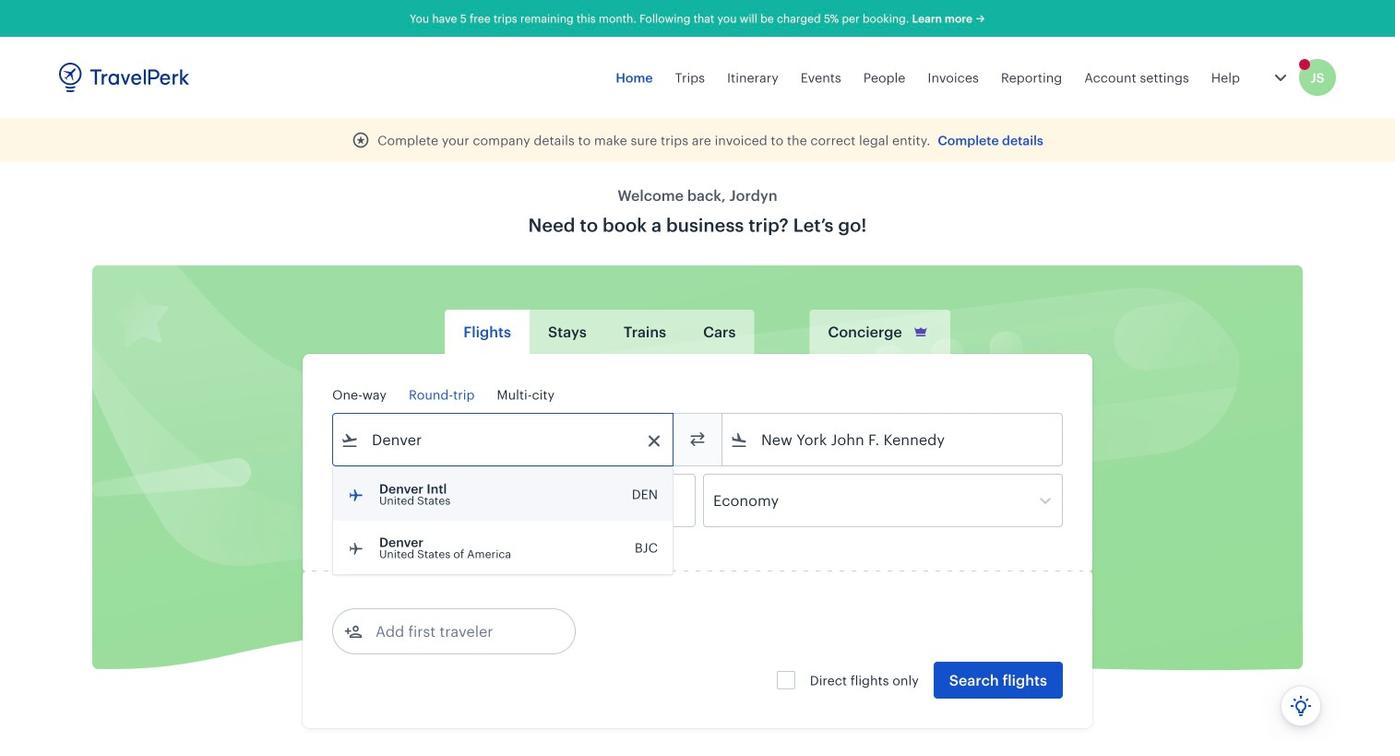Task type: vqa. For each thing, say whether or not it's contained in the screenshot.
Move forward to switch to the next month. "icon" on the right of the page
no



Task type: describe. For each thing, give the bounding box(es) containing it.
To search field
[[748, 425, 1038, 455]]



Task type: locate. For each thing, give the bounding box(es) containing it.
From search field
[[359, 425, 649, 455]]

Add first traveler search field
[[363, 617, 555, 647]]

Return text field
[[469, 475, 565, 527]]

Depart text field
[[359, 475, 455, 527]]



